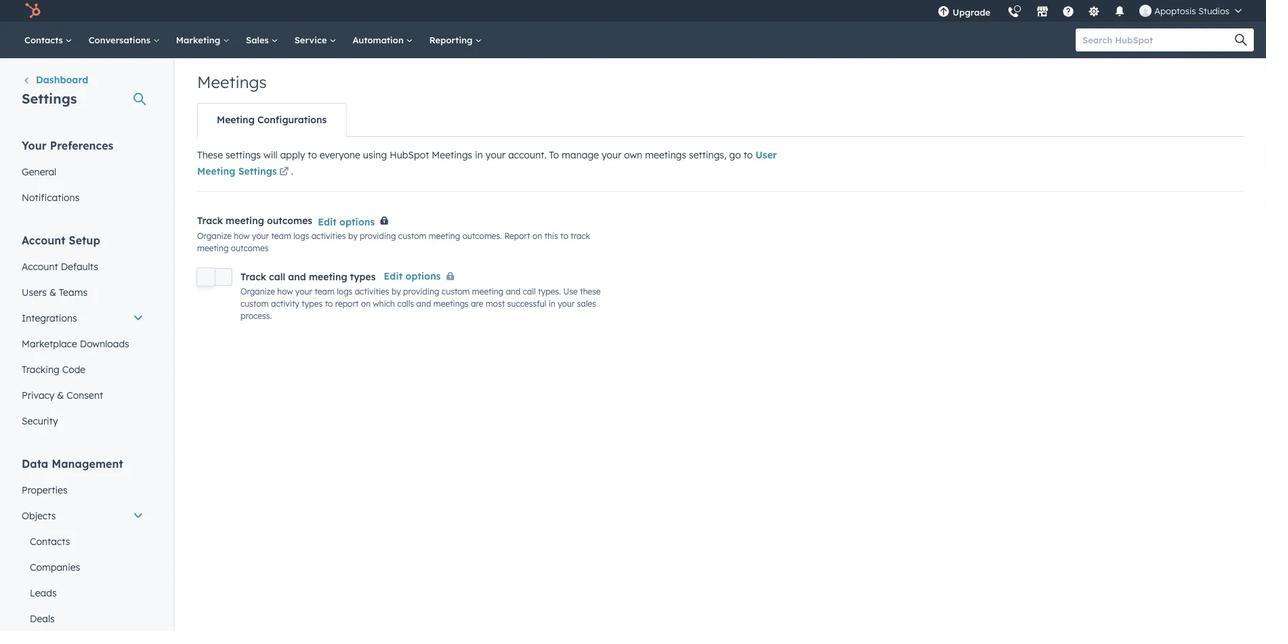 Task type: describe. For each thing, give the bounding box(es) containing it.
studios
[[1199, 5, 1230, 16]]

search image
[[1236, 34, 1248, 46]]

0 vertical spatial contacts
[[24, 34, 66, 45]]

outcomes inside track meeting outcomes edit options
[[267, 215, 313, 227]]

marketplaces image
[[1037, 6, 1049, 18]]

tracking code link
[[14, 357, 152, 383]]

tracking
[[22, 364, 59, 375]]

apoptosis
[[1155, 5, 1197, 16]]

contacts link for the conversations link in the left top of the page
[[16, 22, 80, 58]]

user meeting settings
[[197, 149, 777, 177]]

integrations button
[[14, 305, 152, 331]]

track call and meeting types
[[241, 271, 376, 283]]

account for account defaults
[[22, 261, 58, 272]]

outcomes inside organize how your team logs activities by providing custom meeting outcomes. report on this to track meeting outcomes
[[231, 243, 269, 254]]

how for activity
[[277, 286, 293, 297]]

user
[[756, 149, 777, 161]]

1 vertical spatial edit
[[384, 270, 403, 282]]

help button
[[1058, 0, 1081, 22]]

deals
[[30, 613, 55, 625]]

hubspot link
[[16, 3, 51, 19]]

Search HubSpot search field
[[1076, 28, 1242, 52]]

leads
[[30, 587, 57, 599]]

by for types
[[392, 286, 401, 297]]

0 vertical spatial meeting
[[217, 114, 255, 126]]

sales
[[577, 299, 597, 309]]

configurations
[[258, 114, 327, 126]]

companies link
[[14, 555, 152, 581]]

options inside track meeting outcomes edit options
[[340, 216, 375, 228]]

link opens in a new window image
[[279, 168, 289, 177]]

contacts inside data management element
[[30, 536, 70, 548]]

settings image
[[1089, 6, 1101, 18]]

service link
[[286, 22, 345, 58]]

management
[[52, 457, 123, 471]]

hubspot
[[390, 149, 429, 161]]

dashboard link
[[22, 73, 88, 89]]

users
[[22, 286, 47, 298]]

these
[[197, 149, 223, 161]]

successful
[[507, 299, 547, 309]]

which
[[373, 299, 395, 309]]

by for outcomes
[[348, 231, 358, 241]]

1 horizontal spatial types
[[350, 271, 376, 283]]

types inside organize how your team logs activities by providing custom meeting and call types. use these custom activity types to report on which calls and meetings are most successful in your sales process.
[[302, 299, 323, 309]]

track meeting outcomes edit options
[[197, 215, 375, 228]]

marketing
[[176, 34, 223, 45]]

this
[[545, 231, 558, 241]]

account.
[[508, 149, 547, 161]]

providing for and
[[403, 286, 440, 297]]

activity
[[271, 299, 300, 309]]

call inside organize how your team logs activities by providing custom meeting and call types. use these custom activity types to report on which calls and meetings are most successful in your sales process.
[[523, 286, 536, 297]]

account setup
[[22, 233, 100, 247]]

organize for meeting
[[197, 231, 232, 241]]

leads link
[[14, 581, 152, 606]]

defaults
[[61, 261, 98, 272]]

calling icon button
[[1003, 1, 1026, 21]]

privacy & consent link
[[14, 383, 152, 408]]

0 vertical spatial meetings
[[645, 149, 687, 161]]

report
[[505, 231, 531, 241]]

service
[[295, 34, 330, 45]]

edit options
[[384, 270, 441, 282]]

user meeting settings link
[[197, 149, 777, 181]]

account setup element
[[14, 233, 152, 434]]

marketplaces button
[[1029, 0, 1058, 22]]

outcomes.
[[463, 231, 502, 241]]

track for track meeting outcomes edit options
[[197, 215, 223, 227]]

meeting inside user meeting settings
[[197, 165, 235, 177]]

teams
[[59, 286, 87, 298]]

team for types
[[315, 286, 335, 297]]

logs for types
[[337, 286, 353, 297]]

use
[[564, 286, 578, 297]]

your inside organize how your team logs activities by providing custom meeting outcomes. report on this to track meeting outcomes
[[252, 231, 269, 241]]

consent
[[67, 389, 103, 401]]

conversations link
[[80, 22, 168, 58]]

general
[[22, 166, 56, 178]]

upgrade
[[953, 6, 991, 18]]

0 vertical spatial and
[[288, 271, 306, 283]]

hubspot image
[[24, 3, 41, 19]]

organize how your team logs activities by providing custom meeting outcomes. report on this to track meeting outcomes
[[197, 231, 590, 254]]

calling icon image
[[1008, 7, 1020, 19]]

data management
[[22, 457, 123, 471]]

0 horizontal spatial custom
[[241, 299, 269, 309]]

sales
[[246, 34, 272, 45]]

notifications link
[[14, 185, 152, 210]]

& for privacy
[[57, 389, 64, 401]]

your left the own
[[602, 149, 622, 161]]

notifications
[[22, 191, 80, 203]]

marketplace
[[22, 338, 77, 350]]

dashboard
[[36, 74, 88, 86]]

will
[[264, 149, 278, 161]]

marketplace downloads link
[[14, 331, 152, 357]]

contacts link for companies link
[[14, 529, 152, 555]]

meetings inside organize how your team logs activities by providing custom meeting and call types. use these custom activity types to report on which calls and meetings are most successful in your sales process.
[[434, 299, 469, 309]]

meeting inside track meeting outcomes edit options
[[226, 215, 264, 227]]

to right the apply
[[308, 149, 317, 161]]

properties
[[22, 484, 68, 496]]

settings
[[226, 149, 261, 161]]

to inside organize how your team logs activities by providing custom meeting and call types. use these custom activity types to report on which calls and meetings are most successful in your sales process.
[[325, 299, 333, 309]]

automation
[[353, 34, 406, 45]]

downloads
[[80, 338, 129, 350]]

& for users
[[49, 286, 56, 298]]

report
[[335, 299, 359, 309]]

everyone
[[320, 149, 361, 161]]

code
[[62, 364, 86, 375]]

reporting
[[430, 34, 475, 45]]

organize for activity
[[241, 286, 275, 297]]

automation link
[[345, 22, 421, 58]]

process.
[[241, 311, 272, 321]]

tara schultz image
[[1140, 5, 1152, 17]]

preferences
[[50, 139, 113, 152]]



Task type: vqa. For each thing, say whether or not it's contained in the screenshot.
EVERY within Separate all your marketing assets by team so every user has access to the right content.
no



Task type: locate. For each thing, give the bounding box(es) containing it.
0 vertical spatial activities
[[312, 231, 346, 241]]

1 vertical spatial contacts link
[[14, 529, 152, 555]]

settings down will
[[238, 165, 277, 177]]

apoptosis studios button
[[1132, 0, 1251, 22]]

your preferences
[[22, 139, 113, 152]]

0 vertical spatial settings
[[22, 90, 77, 107]]

custom for outcomes.
[[398, 231, 427, 241]]

0 vertical spatial track
[[197, 215, 223, 227]]

1 vertical spatial options
[[406, 270, 441, 282]]

1 vertical spatial by
[[392, 286, 401, 297]]

0 vertical spatial options
[[340, 216, 375, 228]]

1 vertical spatial account
[[22, 261, 58, 272]]

meetings right the own
[[645, 149, 687, 161]]

data
[[22, 457, 48, 471]]

conversations
[[89, 34, 153, 45]]

call up activity
[[269, 271, 285, 283]]

and up successful
[[506, 286, 521, 297]]

account up users
[[22, 261, 58, 272]]

how down track meeting outcomes edit options
[[234, 231, 250, 241]]

tracking code
[[22, 364, 86, 375]]

to right go
[[744, 149, 753, 161]]

edit options button for track call and meeting types
[[384, 268, 460, 285]]

edit
[[318, 216, 337, 228], [384, 270, 403, 282]]

1 vertical spatial logs
[[337, 286, 353, 297]]

marketplace downloads
[[22, 338, 129, 350]]

objects button
[[14, 503, 152, 529]]

1 horizontal spatial call
[[523, 286, 536, 297]]

meeting up settings
[[217, 114, 255, 126]]

1 horizontal spatial in
[[549, 299, 556, 309]]

edit options button for track meeting outcomes
[[318, 214, 375, 230]]

and right calls
[[417, 299, 431, 309]]

1 horizontal spatial meetings
[[645, 149, 687, 161]]

your
[[22, 139, 47, 152]]

0 vertical spatial meetings
[[197, 72, 267, 92]]

how inside organize how your team logs activities by providing custom meeting and call types. use these custom activity types to report on which calls and meetings are most successful in your sales process.
[[277, 286, 293, 297]]

1 horizontal spatial meetings
[[432, 149, 473, 161]]

by inside organize how your team logs activities by providing custom meeting outcomes. report on this to track meeting outcomes
[[348, 231, 358, 241]]

settings down dashboard link
[[22, 90, 77, 107]]

your down use
[[558, 299, 575, 309]]

meeting down these
[[197, 165, 235, 177]]

0 horizontal spatial meetings
[[197, 72, 267, 92]]

0 vertical spatial account
[[22, 233, 65, 247]]

options up organize how your team logs activities by providing custom meeting outcomes. report on this to track meeting outcomes
[[340, 216, 375, 228]]

to
[[308, 149, 317, 161], [744, 149, 753, 161], [561, 231, 569, 241], [325, 299, 333, 309]]

1 horizontal spatial on
[[533, 231, 542, 241]]

1 vertical spatial contacts
[[30, 536, 70, 548]]

.
[[291, 165, 293, 177]]

by up 'track call and meeting types'
[[348, 231, 358, 241]]

team for outcomes
[[271, 231, 291, 241]]

team inside organize how your team logs activities by providing custom meeting and call types. use these custom activity types to report on which calls and meetings are most successful in your sales process.
[[315, 286, 335, 297]]

contacts link up companies
[[14, 529, 152, 555]]

meetings down sales
[[197, 72, 267, 92]]

1 horizontal spatial activities
[[355, 286, 389, 297]]

users & teams
[[22, 286, 87, 298]]

on
[[533, 231, 542, 241], [361, 299, 371, 309]]

1 horizontal spatial organize
[[241, 286, 275, 297]]

track for track call and meeting types
[[241, 271, 266, 283]]

0 horizontal spatial in
[[475, 149, 483, 161]]

custom for and
[[442, 286, 470, 297]]

1 vertical spatial organize
[[241, 286, 275, 297]]

1 horizontal spatial and
[[417, 299, 431, 309]]

link opens in a new window image
[[279, 164, 289, 181]]

meeting configurations link
[[198, 104, 346, 136]]

& right privacy
[[57, 389, 64, 401]]

custom inside organize how your team logs activities by providing custom meeting outcomes. report on this to track meeting outcomes
[[398, 231, 427, 241]]

0 horizontal spatial organize
[[197, 231, 232, 241]]

1 vertical spatial meeting
[[197, 165, 235, 177]]

and up activity
[[288, 271, 306, 283]]

0 vertical spatial providing
[[360, 231, 396, 241]]

0 vertical spatial &
[[49, 286, 56, 298]]

types right activity
[[302, 299, 323, 309]]

0 vertical spatial on
[[533, 231, 542, 241]]

security
[[22, 415, 58, 427]]

2 horizontal spatial custom
[[442, 286, 470, 297]]

apoptosis studios
[[1155, 5, 1230, 16]]

types.
[[538, 286, 561, 297]]

0 vertical spatial custom
[[398, 231, 427, 241]]

in left the 'account.'
[[475, 149, 483, 161]]

users & teams link
[[14, 280, 152, 305]]

0 vertical spatial call
[[269, 271, 285, 283]]

0 vertical spatial logs
[[294, 231, 309, 241]]

settings,
[[689, 149, 727, 161]]

logs inside organize how your team logs activities by providing custom meeting outcomes. report on this to track meeting outcomes
[[294, 231, 309, 241]]

meetings right hubspot at the top left of the page
[[432, 149, 473, 161]]

account defaults
[[22, 261, 98, 272]]

0 horizontal spatial settings
[[22, 90, 77, 107]]

contacts link down hubspot link
[[16, 22, 80, 58]]

your left the 'account.'
[[486, 149, 506, 161]]

providing
[[360, 231, 396, 241], [403, 286, 440, 297]]

by up calls
[[392, 286, 401, 297]]

2 account from the top
[[22, 261, 58, 272]]

1 vertical spatial call
[[523, 286, 536, 297]]

your down track meeting outcomes edit options
[[252, 231, 269, 241]]

your down 'track call and meeting types'
[[295, 286, 313, 297]]

1 vertical spatial &
[[57, 389, 64, 401]]

contacts down hubspot link
[[24, 34, 66, 45]]

0 vertical spatial organize
[[197, 231, 232, 241]]

activities for types
[[355, 286, 389, 297]]

0 horizontal spatial activities
[[312, 231, 346, 241]]

reporting link
[[421, 22, 490, 58]]

by
[[348, 231, 358, 241], [392, 286, 401, 297]]

contacts
[[24, 34, 66, 45], [30, 536, 70, 548]]

activities up which
[[355, 286, 389, 297]]

track down these
[[197, 215, 223, 227]]

team down track meeting outcomes edit options
[[271, 231, 291, 241]]

to left report
[[325, 299, 333, 309]]

are
[[471, 299, 484, 309]]

logs
[[294, 231, 309, 241], [337, 286, 353, 297]]

how inside organize how your team logs activities by providing custom meeting outcomes. report on this to track meeting outcomes
[[234, 231, 250, 241]]

general link
[[14, 159, 152, 185]]

data management element
[[14, 456, 152, 632]]

team inside organize how your team logs activities by providing custom meeting outcomes. report on this to track meeting outcomes
[[271, 231, 291, 241]]

2 vertical spatial and
[[417, 299, 431, 309]]

types up report
[[350, 271, 376, 283]]

account up the account defaults
[[22, 233, 65, 247]]

privacy & consent
[[22, 389, 103, 401]]

on inside organize how your team logs activities by providing custom meeting and call types. use these custom activity types to report on which calls and meetings are most successful in your sales process.
[[361, 299, 371, 309]]

0 horizontal spatial meetings
[[434, 299, 469, 309]]

activities down track meeting outcomes edit options
[[312, 231, 346, 241]]

settings
[[22, 90, 77, 107], [238, 165, 277, 177]]

calls
[[397, 299, 414, 309]]

go
[[730, 149, 741, 161]]

0 horizontal spatial types
[[302, 299, 323, 309]]

0 horizontal spatial &
[[49, 286, 56, 298]]

deals link
[[14, 606, 152, 632]]

1 vertical spatial team
[[315, 286, 335, 297]]

meetings
[[197, 72, 267, 92], [432, 149, 473, 161]]

outcomes down track meeting outcomes edit options
[[231, 243, 269, 254]]

integrations
[[22, 312, 77, 324]]

on inside organize how your team logs activities by providing custom meeting outcomes. report on this to track meeting outcomes
[[533, 231, 542, 241]]

logs down track meeting outcomes edit options
[[294, 231, 309, 241]]

call up successful
[[523, 286, 536, 297]]

1 account from the top
[[22, 233, 65, 247]]

settings link
[[1081, 0, 1109, 22]]

1 vertical spatial custom
[[442, 286, 470, 297]]

& right users
[[49, 286, 56, 298]]

0 vertical spatial by
[[348, 231, 358, 241]]

own
[[624, 149, 643, 161]]

meetings
[[645, 149, 687, 161], [434, 299, 469, 309]]

0 vertical spatial edit options button
[[318, 214, 375, 230]]

edit up 'track call and meeting types'
[[318, 216, 337, 228]]

1 vertical spatial providing
[[403, 286, 440, 297]]

providing inside organize how your team logs activities by providing custom meeting outcomes. report on this to track meeting outcomes
[[360, 231, 396, 241]]

edit options button
[[318, 214, 375, 230], [384, 268, 460, 285]]

notifications image
[[1114, 6, 1127, 18]]

apply
[[280, 149, 305, 161]]

account for account setup
[[22, 233, 65, 247]]

edit options button up organize how your team logs activities by providing custom meeting outcomes. report on this to track meeting outcomes
[[318, 214, 375, 230]]

organize inside organize how your team logs activities by providing custom meeting outcomes. report on this to track meeting outcomes
[[197, 231, 232, 241]]

sales link
[[238, 22, 286, 58]]

notifications button
[[1109, 0, 1132, 22]]

1 horizontal spatial team
[[315, 286, 335, 297]]

marketing link
[[168, 22, 238, 58]]

menu
[[930, 0, 1251, 27]]

0 horizontal spatial logs
[[294, 231, 309, 241]]

settings inside user meeting settings
[[238, 165, 277, 177]]

0 horizontal spatial edit options button
[[318, 214, 375, 230]]

your preferences element
[[14, 138, 152, 210]]

1 vertical spatial activities
[[355, 286, 389, 297]]

contacts link
[[16, 22, 80, 58], [14, 529, 152, 555]]

upgrade image
[[938, 6, 950, 18]]

0 horizontal spatial options
[[340, 216, 375, 228]]

call
[[269, 271, 285, 283], [523, 286, 536, 297]]

1 vertical spatial how
[[277, 286, 293, 297]]

1 vertical spatial settings
[[238, 165, 277, 177]]

how up activity
[[277, 286, 293, 297]]

edit options button up organize how your team logs activities by providing custom meeting and call types. use these custom activity types to report on which calls and meetings are most successful in your sales process.
[[384, 268, 460, 285]]

to
[[549, 149, 559, 161]]

1 horizontal spatial how
[[277, 286, 293, 297]]

1 vertical spatial outcomes
[[231, 243, 269, 254]]

activities for outcomes
[[312, 231, 346, 241]]

0 horizontal spatial and
[[288, 271, 306, 283]]

options up organize how your team logs activities by providing custom meeting and call types. use these custom activity types to report on which calls and meetings are most successful in your sales process.
[[406, 270, 441, 282]]

0 horizontal spatial providing
[[360, 231, 396, 241]]

0 horizontal spatial edit
[[318, 216, 337, 228]]

0 horizontal spatial call
[[269, 271, 285, 283]]

to right 'this'
[[561, 231, 569, 241]]

objects
[[22, 510, 56, 522]]

1 horizontal spatial edit options button
[[384, 268, 460, 285]]

on left 'this'
[[533, 231, 542, 241]]

2 vertical spatial custom
[[241, 299, 269, 309]]

providing down edit options
[[403, 286, 440, 297]]

to inside organize how your team logs activities by providing custom meeting outcomes. report on this to track meeting outcomes
[[561, 231, 569, 241]]

setup
[[69, 233, 100, 247]]

organize
[[197, 231, 232, 241], [241, 286, 275, 297]]

team down 'track call and meeting types'
[[315, 286, 335, 297]]

track inside track meeting outcomes edit options
[[197, 215, 223, 227]]

1 horizontal spatial logs
[[337, 286, 353, 297]]

0 horizontal spatial how
[[234, 231, 250, 241]]

organize how your team logs activities by providing custom meeting and call types. use these custom activity types to report on which calls and meetings are most successful in your sales process.
[[241, 286, 601, 321]]

1 vertical spatial edit options button
[[384, 268, 460, 285]]

edit inside track meeting outcomes edit options
[[318, 216, 337, 228]]

0 vertical spatial how
[[234, 231, 250, 241]]

1 vertical spatial meetings
[[434, 299, 469, 309]]

1 horizontal spatial by
[[392, 286, 401, 297]]

1 vertical spatial meetings
[[432, 149, 473, 161]]

0 vertical spatial edit
[[318, 216, 337, 228]]

1 horizontal spatial custom
[[398, 231, 427, 241]]

search button
[[1229, 28, 1255, 52]]

and
[[288, 271, 306, 283], [506, 286, 521, 297], [417, 299, 431, 309]]

&
[[49, 286, 56, 298], [57, 389, 64, 401]]

logs for outcomes
[[294, 231, 309, 241]]

options inside button
[[406, 270, 441, 282]]

1 vertical spatial track
[[241, 271, 266, 283]]

0 vertical spatial team
[[271, 231, 291, 241]]

organize inside organize how your team logs activities by providing custom meeting and call types. use these custom activity types to report on which calls and meetings are most successful in your sales process.
[[241, 286, 275, 297]]

1 vertical spatial types
[[302, 299, 323, 309]]

meetings left are
[[434, 299, 469, 309]]

by inside organize how your team logs activities by providing custom meeting and call types. use these custom activity types to report on which calls and meetings are most successful in your sales process.
[[392, 286, 401, 297]]

1 vertical spatial and
[[506, 286, 521, 297]]

track
[[197, 215, 223, 227], [241, 271, 266, 283]]

1 vertical spatial on
[[361, 299, 371, 309]]

meeting configurations
[[217, 114, 327, 126]]

0 horizontal spatial track
[[197, 215, 223, 227]]

properties link
[[14, 478, 152, 503]]

contacts up companies
[[30, 536, 70, 548]]

manage
[[562, 149, 599, 161]]

providing for outcomes.
[[360, 231, 396, 241]]

0 horizontal spatial by
[[348, 231, 358, 241]]

1 horizontal spatial edit
[[384, 270, 403, 282]]

most
[[486, 299, 505, 309]]

track
[[571, 231, 590, 241]]

1 horizontal spatial options
[[406, 270, 441, 282]]

1 horizontal spatial settings
[[238, 165, 277, 177]]

these settings will apply to everyone using hubspot meetings in your account. to manage your own meetings settings, go to
[[197, 149, 756, 161]]

1 horizontal spatial providing
[[403, 286, 440, 297]]

activities inside organize how your team logs activities by providing custom meeting and call types. use these custom activity types to report on which calls and meetings are most successful in your sales process.
[[355, 286, 389, 297]]

activities inside organize how your team logs activities by providing custom meeting outcomes. report on this to track meeting outcomes
[[312, 231, 346, 241]]

on left which
[[361, 299, 371, 309]]

privacy
[[22, 389, 54, 401]]

1 horizontal spatial &
[[57, 389, 64, 401]]

in
[[475, 149, 483, 161], [549, 299, 556, 309]]

0 horizontal spatial on
[[361, 299, 371, 309]]

in inside organize how your team logs activities by providing custom meeting and call types. use these custom activity types to report on which calls and meetings are most successful in your sales process.
[[549, 299, 556, 309]]

edit up which
[[384, 270, 403, 282]]

track up process. on the left of the page
[[241, 271, 266, 283]]

menu containing apoptosis studios
[[930, 0, 1251, 27]]

these
[[580, 286, 601, 297]]

providing up edit options
[[360, 231, 396, 241]]

meeting inside organize how your team logs activities by providing custom meeting and call types. use these custom activity types to report on which calls and meetings are most successful in your sales process.
[[472, 286, 504, 297]]

0 vertical spatial types
[[350, 271, 376, 283]]

using
[[363, 149, 387, 161]]

0 horizontal spatial team
[[271, 231, 291, 241]]

providing inside organize how your team logs activities by providing custom meeting and call types. use these custom activity types to report on which calls and meetings are most successful in your sales process.
[[403, 286, 440, 297]]

companies
[[30, 562, 80, 573]]

0 vertical spatial outcomes
[[267, 215, 313, 227]]

how for meeting
[[234, 231, 250, 241]]

2 horizontal spatial and
[[506, 286, 521, 297]]

outcomes down link opens in a new window image
[[267, 215, 313, 227]]

1 horizontal spatial track
[[241, 271, 266, 283]]

1 vertical spatial in
[[549, 299, 556, 309]]

logs inside organize how your team logs activities by providing custom meeting and call types. use these custom activity types to report on which calls and meetings are most successful in your sales process.
[[337, 286, 353, 297]]

help image
[[1063, 6, 1075, 18]]

in down types.
[[549, 299, 556, 309]]

0 vertical spatial contacts link
[[16, 22, 80, 58]]

0 vertical spatial in
[[475, 149, 483, 161]]

types
[[350, 271, 376, 283], [302, 299, 323, 309]]

logs up report
[[337, 286, 353, 297]]



